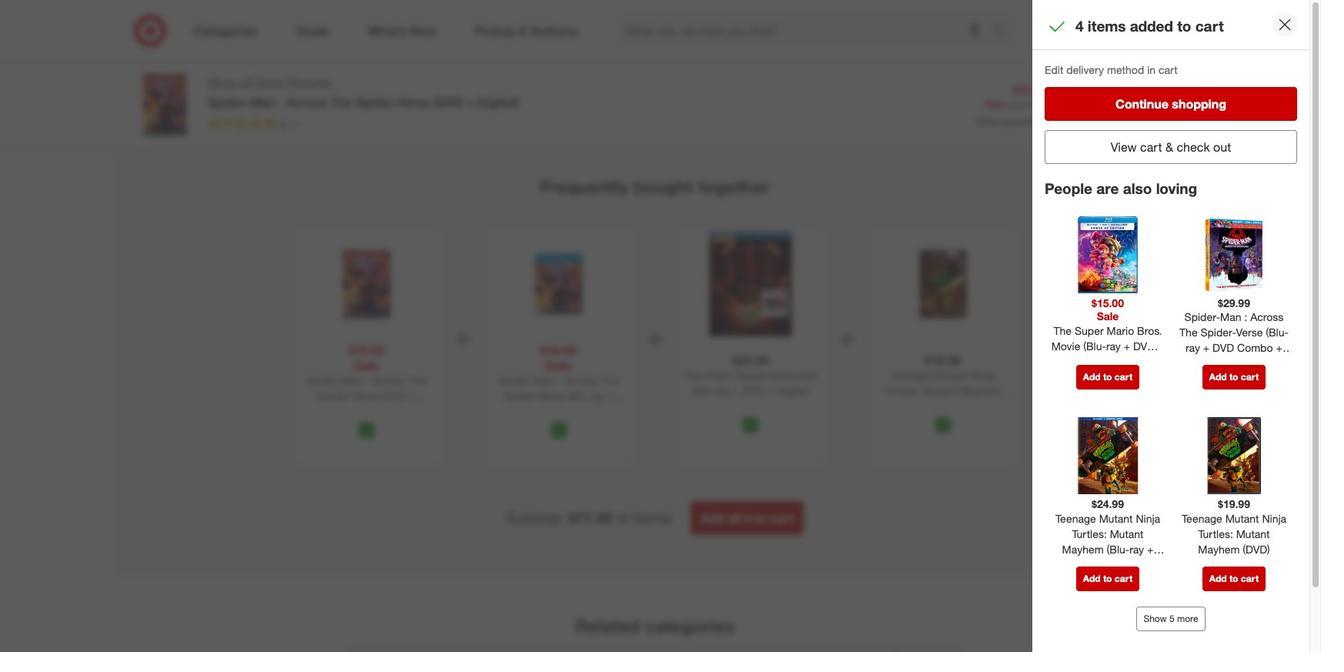 Task type: describe. For each thing, give the bounding box(es) containing it.
%
[[1067, 99, 1076, 110]]

combo inside 'spider-man : across the spider-verse (blu-ray + dvd combo + digital) add to cart'
[[162, 20, 198, 33]]

continue shopping button
[[1045, 87, 1298, 121]]

turtles: for teenage mutant ninja turtles: mutant mayhem (dvd)
[[1199, 527, 1234, 540]]

add all 4 to cart button
[[691, 501, 804, 535]]

spider-man : across the spider-verse (dvd + digital) link
[[296, 373, 437, 418]]

$
[[1029, 99, 1033, 110]]

pictures
[[287, 75, 332, 90]]

5
[[1170, 613, 1175, 624]]

0 vertical spatial $19.99
[[925, 353, 962, 368]]

combo inside the $18.00 sale spider-man : across the spider-verse (blu-ray + dvd combo + digital)
[[530, 405, 566, 418]]

teenage mutant ninja turtles: mutant mayhem (blu-ray + digital) image
[[1070, 418, 1147, 495]]

the inside $24.99 the flash (target exclusive) (blu-ray + dvd + digital)
[[684, 369, 702, 382]]

sale for $15.00 sale spider-man : across the spider-verse (dvd + digital)
[[354, 358, 379, 373]]

show 5 more button
[[1137, 607, 1206, 631]]

bros.
[[1138, 324, 1162, 337]]

$24.99 for $24.99 teenage mutant ninja turtles: mutant mayhem (blu-ray + digital)
[[1092, 498, 1124, 511]]

1 vertical spatial spider-man : across the spider-verse (blu-ray + dvd combo + digital) link
[[488, 373, 630, 418]]

0 vertical spatial teenage mutant ninja turtles: mutant mayhem (dvd) image
[[891, 232, 995, 336]]

frequently
[[540, 176, 629, 197]]

subtotal: $77.98 (4 items)
[[506, 509, 672, 526]]

+ inside $15.00 sale spider-man : across the spider-verse (dvd + digital)
[[410, 389, 416, 402]]

exclusive)
[[770, 369, 818, 382]]

spider-man : across the spider-verse (blu-ray + dvd combo + digital) add to cart
[[137, 0, 258, 49]]

shop
[[208, 75, 237, 90]]

$29.99
[[1218, 296, 1251, 309]]

1 vertical spatial (dvd)
[[1243, 543, 1270, 556]]

the inside shop all sony pictures spider-man : across the spider-verse (dvd + digital)
[[331, 95, 353, 110]]

show 5 more
[[1144, 613, 1199, 624]]

(dvd inside shop all sony pictures spider-man : across the spider-verse (dvd + digital)
[[434, 95, 464, 110]]

ray inside the $18.00 sale spider-man : across the spider-verse (blu-ray + dvd combo + digital)
[[591, 389, 605, 402]]

4 items added to cart
[[1076, 17, 1224, 35]]

4 inside button
[[745, 510, 752, 526]]

$18.00
[[540, 342, 577, 358]]

teenage mutant ninja turtles: mutant mayhem (dvd) link
[[873, 368, 1014, 413]]

0 horizontal spatial ninja
[[971, 369, 996, 382]]

(blu- inside 'spider-man : across the spider-verse (blu-ray + dvd combo + digital) add to cart'
[[203, 6, 226, 19]]

sale inside '$15.00 reg $16.99 sale save $ 1.99 ( 12 % off )'
[[986, 99, 1005, 110]]

&
[[1166, 139, 1174, 155]]

continue shopping
[[1116, 96, 1227, 112]]

edit
[[1045, 63, 1064, 76]]

man inside shop all sony pictures spider-man : across the spider-verse (dvd + digital)
[[251, 95, 276, 110]]

digital) inside the $18.00 sale spider-man : across the spider-verse (blu-ray + dvd combo + digital)
[[579, 405, 612, 418]]

items
[[1088, 17, 1126, 35]]

$15.00 for $15.00 sale spider-man : across the spider-verse (dvd + digital)
[[348, 342, 385, 358]]

add inside add all 4 to cart button
[[701, 510, 724, 526]]

$77.98
[[569, 509, 613, 526]]

What can we help you find? suggestions appear below search field
[[616, 14, 997, 48]]

when purchased online
[[977, 115, 1075, 127]]

digital) inside shop all sony pictures spider-man : across the spider-verse (dvd + digital)
[[478, 95, 519, 110]]

dvd inside the $18.00 sale spider-man : across the spider-verse (blu-ray + dvd combo + digital)
[[506, 405, 528, 418]]

verse inside $29.99 spider-man : across the spider-verse (blu- ray + dvd combo + digital-tgt gwp)
[[1236, 326, 1263, 339]]

teenage for teenage mutant ninja turtles: mutant mayhem (blu-ray + digital)
[[1056, 512, 1096, 525]]

)
[[1089, 99, 1092, 110]]

categories
[[645, 615, 734, 637]]

tgt
[[1226, 357, 1246, 370]]

(blu- inside $29.99 spider-man : across the spider-verse (blu- ray + dvd combo + digital-tgt gwp)
[[1266, 326, 1289, 339]]

0 horizontal spatial teenage
[[891, 369, 932, 382]]

people
[[1045, 179, 1093, 197]]

all for add
[[728, 510, 741, 526]]

$24.99 the flash (target exclusive) (blu-ray + dvd + digital)
[[684, 353, 818, 397]]

mario
[[1107, 324, 1135, 337]]

(blu- inside the $18.00 sale spider-man : across the spider-verse (blu-ray + dvd combo + digital)
[[568, 389, 591, 402]]

(
[[1054, 99, 1056, 110]]

the inside $29.99 spider-man : across the spider-verse (blu- ray + dvd combo + digital-tgt gwp)
[[1180, 326, 1198, 339]]

search
[[986, 24, 1023, 40]]

verse inside shop all sony pictures spider-man : across the spider-verse (dvd + digital)
[[398, 95, 431, 110]]

the inside $15.00 sale spider-man : across the spider-verse (dvd + digital)
[[409, 374, 427, 387]]

gwp)
[[1249, 357, 1276, 370]]

digital-
[[1193, 357, 1226, 370]]

digital) inside "$24.99 teenage mutant ninja turtles: mutant mayhem (blu-ray + digital)"
[[1092, 558, 1125, 571]]

show
[[1144, 613, 1167, 624]]

in
[[1148, 63, 1156, 76]]

1.99
[[1033, 99, 1051, 110]]

shopping
[[1172, 96, 1227, 112]]

dvd inside $15.00 sale the super mario bros. movie (blu-ray + dvd + digital)
[[1134, 339, 1155, 352]]

sony
[[256, 75, 284, 90]]

add inside 'spider-man : across the spider-verse (blu-ray + dvd combo + digital) add to cart'
[[144, 37, 162, 49]]

12
[[1056, 99, 1067, 110]]

verse inside the $18.00 sale spider-man : across the spider-verse (blu-ray + dvd combo + digital)
[[538, 389, 565, 402]]

ray inside "$24.99 teenage mutant ninja turtles: mutant mayhem (blu-ray + digital)"
[[1130, 543, 1144, 556]]

combo inside $29.99 spider-man : across the spider-verse (blu- ray + dvd combo + digital-tgt gwp)
[[1238, 341, 1273, 354]]

dvd inside 'spider-man : across the spider-verse (blu-ray + dvd combo + digital) add to cart'
[[137, 20, 159, 33]]

the flash (target exclusive) (blu-ray + dvd + digital) link
[[680, 368, 822, 411]]

0 horizontal spatial $19.99 teenage mutant ninja turtles: mutant mayhem (dvd)
[[885, 353, 1001, 413]]

1 vertical spatial $19.99
[[1218, 498, 1251, 511]]

$15.00 sale the super mario bros. movie (blu-ray + dvd + digital)
[[1052, 296, 1165, 368]]

ray inside $24.99 the flash (target exclusive) (blu-ray + dvd + digital)
[[715, 384, 730, 397]]

6 link
[[1145, 14, 1179, 48]]

digital) inside 'spider-man : across the spider-verse (blu-ray + dvd combo + digital) add to cart'
[[210, 20, 243, 33]]

0 horizontal spatial turtles:
[[885, 384, 920, 397]]

view cart & check out link
[[1045, 130, 1298, 164]]

the flash (target exclusive) (blu-ray + dvd + digital) image
[[699, 232, 803, 336]]

4 inside dialog
[[1076, 17, 1084, 35]]

purchased
[[1003, 115, 1047, 127]]

man inside the $18.00 sale spider-man : across the spider-verse (blu-ray + dvd combo + digital)
[[535, 374, 556, 387]]

continue
[[1116, 96, 1169, 112]]

loving
[[1156, 179, 1198, 197]]

shop all sony pictures spider-man : across the spider-verse (dvd + digital)
[[208, 75, 519, 110]]

teenage for teenage mutant ninja turtles: mutant mayhem (dvd)
[[1182, 512, 1223, 525]]

out
[[1214, 139, 1232, 155]]



Task type: locate. For each thing, give the bounding box(es) containing it.
0 horizontal spatial (dvd)
[[930, 400, 957, 413]]

$24.99 for $24.99 the flash (target exclusive) (blu-ray + dvd + digital)
[[733, 353, 769, 368]]

the inside 'spider-man : across the spider-verse (blu-ray + dvd combo + digital) add to cart'
[[240, 0, 258, 6]]

verse inside 'spider-man : across the spider-verse (blu-ray + dvd combo + digital) add to cart'
[[173, 6, 200, 19]]

: inside shop all sony pictures spider-man : across the spider-verse (dvd + digital)
[[279, 95, 283, 110]]

sale inside $15.00 sale spider-man : across the spider-verse (dvd + digital)
[[354, 358, 379, 373]]

$15.00 up the $
[[1013, 83, 1045, 96]]

0 horizontal spatial teenage mutant ninja turtles: mutant mayhem (dvd) image
[[891, 232, 995, 336]]

sale for $18.00 sale spider-man : across the spider-verse (blu-ray + dvd combo + digital)
[[546, 358, 572, 373]]

check
[[1177, 139, 1210, 155]]

mayhem
[[960, 384, 1001, 397], [1062, 543, 1104, 556], [1199, 543, 1240, 556]]

1 horizontal spatial (dvd)
[[1243, 543, 1270, 556]]

1 horizontal spatial ninja
[[1136, 512, 1161, 525]]

related
[[575, 615, 640, 637]]

$24.99 up (target
[[733, 353, 769, 368]]

together
[[698, 176, 770, 197]]

frequently bought together
[[540, 176, 770, 197]]

1 horizontal spatial all
[[728, 510, 741, 526]]

1 horizontal spatial $15.00
[[1013, 83, 1045, 96]]

mayhem for teenage mutant ninja turtles: mutant mayhem (blu-ray + digital)
[[1062, 543, 1104, 556]]

$15.00 up mario
[[1092, 296, 1124, 309]]

$15.00 reg $16.99 sale save $ 1.99 ( 12 % off )
[[986, 83, 1092, 110]]

across inside the $18.00 sale spider-man : across the spider-verse (blu-ray + dvd combo + digital)
[[565, 374, 598, 387]]

2 vertical spatial combo
[[530, 405, 566, 418]]

0 vertical spatial (dvd
[[434, 95, 464, 110]]

digital) inside $15.00 sale spider-man : across the spider-verse (dvd + digital)
[[350, 405, 383, 418]]

0 horizontal spatial 4
[[745, 510, 752, 526]]

0 vertical spatial (dvd)
[[930, 400, 957, 413]]

0 vertical spatial spider-man : across the spider-verse (blu-ray + dvd combo + digital) link
[[137, 0, 264, 33]]

$15.00 for $15.00 reg $16.99 sale save $ 1.99 ( 12 % off )
[[1013, 83, 1045, 96]]

1 horizontal spatial $19.99 teenage mutant ninja turtles: mutant mayhem (dvd)
[[1182, 498, 1287, 556]]

mayhem inside "$24.99 teenage mutant ninja turtles: mutant mayhem (blu-ray + digital)"
[[1062, 543, 1104, 556]]

$19.99 teenage mutant ninja turtles: mutant mayhem (dvd)
[[885, 353, 1001, 413], [1182, 498, 1287, 556]]

2 horizontal spatial mayhem
[[1199, 543, 1240, 556]]

$29.99 spider-man : across the spider-verse (blu- ray + dvd combo + digital-tgt gwp)
[[1180, 296, 1289, 370]]

ninja inside "$24.99 teenage mutant ninja turtles: mutant mayhem (blu-ray + digital)"
[[1136, 512, 1161, 525]]

(blu- inside "$24.99 teenage mutant ninja turtles: mutant mayhem (blu-ray + digital)"
[[1107, 543, 1130, 556]]

1 vertical spatial $15.00
[[1092, 296, 1124, 309]]

turtles: for teenage mutant ninja turtles: mutant mayhem (blu-ray + digital)
[[1072, 527, 1107, 540]]

save
[[1007, 99, 1026, 110]]

1 vertical spatial $19.99 teenage mutant ninja turtles: mutant mayhem (dvd)
[[1182, 498, 1287, 556]]

$18.00 sale spider-man : across the spider-verse (blu-ray + dvd combo + digital)
[[499, 342, 619, 418]]

1 horizontal spatial teenage mutant ninja turtles: mutant mayhem (dvd) image
[[1196, 418, 1273, 495]]

added
[[1130, 17, 1174, 35]]

spider-man : across the spider-verse (blu-ray + dvd combo + digital-tgt gwp) image
[[1196, 216, 1273, 293]]

: inside $29.99 spider-man : across the spider-verse (blu- ray + dvd combo + digital-tgt gwp)
[[1245, 311, 1248, 324]]

sale
[[986, 99, 1005, 110], [1097, 310, 1119, 323], [354, 358, 379, 373], [546, 358, 572, 373]]

1 horizontal spatial mayhem
[[1062, 543, 1104, 556]]

(4
[[617, 509, 629, 526]]

0 vertical spatial 4
[[1076, 17, 1084, 35]]

$24.99 inside "$24.99 teenage mutant ninja turtles: mutant mayhem (blu-ray + digital)"
[[1092, 498, 1124, 511]]

:
[[197, 0, 200, 6], [279, 95, 283, 110], [1245, 311, 1248, 324], [367, 374, 370, 387], [559, 374, 562, 387]]

1 vertical spatial all
[[728, 510, 741, 526]]

super
[[1075, 324, 1104, 337]]

digital)
[[210, 20, 243, 33], [478, 95, 519, 110], [1092, 355, 1125, 368], [776, 384, 810, 397], [350, 405, 383, 418], [579, 405, 612, 418], [1092, 558, 1125, 571]]

to inside button
[[755, 510, 767, 526]]

add to cart
[[301, 37, 351, 49], [459, 37, 508, 49], [616, 37, 665, 49], [773, 37, 822, 49], [930, 37, 979, 49], [1083, 371, 1133, 383], [1210, 371, 1259, 383], [1083, 573, 1133, 584], [1210, 573, 1259, 584]]

the super mario bros. movie (blu-ray + dvd + digital) image
[[1070, 216, 1147, 293]]

dvd
[[137, 20, 159, 33], [1134, 339, 1155, 352], [1213, 341, 1235, 354], [742, 384, 764, 397], [506, 405, 528, 418]]

2 vertical spatial $15.00
[[348, 342, 385, 358]]

(blu-
[[203, 6, 226, 19], [1266, 326, 1289, 339], [1084, 339, 1107, 352], [693, 384, 715, 397], [568, 389, 591, 402], [1107, 543, 1130, 556]]

man inside $29.99 spider-man : across the spider-verse (blu- ray + dvd combo + digital-tgt gwp)
[[1221, 311, 1242, 324]]

0 vertical spatial $24.99
[[733, 353, 769, 368]]

+
[[243, 6, 250, 19], [201, 20, 207, 33], [467, 95, 475, 110], [1124, 339, 1131, 352], [1158, 339, 1165, 352], [1204, 341, 1210, 354], [1276, 341, 1283, 354], [733, 384, 739, 397], [767, 384, 773, 397], [410, 389, 416, 402], [608, 389, 615, 402], [569, 405, 576, 418], [1147, 543, 1154, 556]]

ray inside $15.00 sale the super mario bros. movie (blu-ray + dvd + digital)
[[1107, 339, 1121, 352]]

$15.00 inside $15.00 sale the super mario bros. movie (blu-ray + dvd + digital)
[[1092, 296, 1124, 309]]

all inside shop all sony pictures spider-man : across the spider-verse (dvd + digital)
[[241, 75, 253, 90]]

the inside $15.00 sale the super mario bros. movie (blu-ray + dvd + digital)
[[1054, 324, 1072, 337]]

+ inside "$24.99 teenage mutant ninja turtles: mutant mayhem (blu-ray + digital)"
[[1147, 543, 1154, 556]]

sale for $15.00 sale the super mario bros. movie (blu-ray + dvd + digital)
[[1097, 310, 1119, 323]]

0 horizontal spatial $24.99
[[733, 353, 769, 368]]

edit delivery method in cart
[[1045, 63, 1178, 76]]

1 horizontal spatial teenage
[[1056, 512, 1096, 525]]

across inside 'spider-man : across the spider-verse (blu-ray + dvd combo + digital) add to cart'
[[203, 0, 237, 6]]

cart
[[1196, 17, 1224, 35], [176, 37, 194, 49], [333, 37, 351, 49], [490, 37, 508, 49], [647, 37, 665, 49], [804, 37, 822, 49], [961, 37, 979, 49], [1159, 63, 1178, 76], [1141, 139, 1162, 155], [1115, 371, 1133, 383], [1241, 371, 1259, 383], [770, 510, 794, 526], [1115, 573, 1133, 584], [1241, 573, 1259, 584]]

cart inside add all 4 to cart button
[[770, 510, 794, 526]]

$24.99 inside $24.99 the flash (target exclusive) (blu-ray + dvd + digital)
[[733, 353, 769, 368]]

0 vertical spatial all
[[241, 75, 253, 90]]

add
[[144, 37, 162, 49], [301, 37, 319, 49], [459, 37, 476, 49], [616, 37, 633, 49], [773, 37, 790, 49], [930, 37, 947, 49], [1083, 371, 1101, 383], [1210, 371, 1227, 383], [701, 510, 724, 526], [1083, 573, 1101, 584], [1210, 573, 1227, 584]]

1 horizontal spatial $24.99
[[1092, 498, 1124, 511]]

bought
[[634, 176, 693, 197]]

dvd inside $24.99 the flash (target exclusive) (blu-ray + dvd + digital)
[[742, 384, 764, 397]]

(dvd)
[[930, 400, 957, 413], [1243, 543, 1270, 556]]

+ inside shop all sony pictures spider-man : across the spider-verse (dvd + digital)
[[467, 95, 475, 110]]

0 horizontal spatial $19.99
[[925, 353, 962, 368]]

spider-man : across the spider-verse (dvd + digital) image
[[315, 232, 419, 336]]

: inside the $18.00 sale spider-man : across the spider-verse (blu-ray + dvd combo + digital)
[[559, 374, 562, 387]]

(blu- inside $15.00 sale the super mario bros. movie (blu-ray + dvd + digital)
[[1084, 339, 1107, 352]]

(dvd inside $15.00 sale spider-man : across the spider-verse (dvd + digital)
[[382, 389, 407, 402]]

cart inside 'spider-man : across the spider-verse (blu-ray + dvd combo + digital) add to cart'
[[176, 37, 194, 49]]

dialog
[[1033, 0, 1322, 652]]

1 horizontal spatial 4
[[1076, 17, 1084, 35]]

ray inside 'spider-man : across the spider-verse (blu-ray + dvd combo + digital) add to cart'
[[226, 6, 240, 19]]

1 horizontal spatial turtles:
[[1072, 527, 1107, 540]]

dialog containing 4 items added to cart
[[1033, 0, 1322, 652]]

turtles: inside "$24.99 teenage mutant ninja turtles: mutant mayhem (blu-ray + digital)"
[[1072, 527, 1107, 540]]

1 vertical spatial (dvd
[[382, 389, 407, 402]]

man inside 'spider-man : across the spider-verse (blu-ray + dvd combo + digital) add to cart'
[[173, 0, 194, 6]]

1 vertical spatial combo
[[1238, 341, 1273, 354]]

the
[[240, 0, 258, 6], [331, 95, 353, 110], [1054, 324, 1072, 337], [1180, 326, 1198, 339], [684, 369, 702, 382], [409, 374, 427, 387], [601, 374, 619, 387]]

verse inside $15.00 sale spider-man : across the spider-verse (dvd + digital)
[[353, 389, 379, 402]]

None checkbox
[[743, 417, 759, 433], [359, 422, 374, 438], [743, 417, 759, 433], [359, 422, 374, 438]]

6
[[1168, 16, 1172, 25]]

man
[[173, 0, 194, 6], [251, 95, 276, 110], [1221, 311, 1242, 324], [342, 374, 364, 387], [535, 374, 556, 387]]

the inside the $18.00 sale spider-man : across the spider-verse (blu-ray + dvd combo + digital)
[[601, 374, 619, 387]]

sale inside $15.00 sale the super mario bros. movie (blu-ray + dvd + digital)
[[1097, 310, 1119, 323]]

across inside $15.00 sale spider-man : across the spider-verse (dvd + digital)
[[373, 374, 406, 387]]

: inside $15.00 sale spider-man : across the spider-verse (dvd + digital)
[[367, 374, 370, 387]]

when
[[977, 115, 1001, 127]]

ninja for teenage mutant ninja turtles: mutant mayhem (dvd)
[[1263, 512, 1287, 525]]

spider-man : across the spider-verse (blu-ray + dvd combo + digital) image
[[507, 232, 611, 336]]

cart inside view cart & check out link
[[1141, 139, 1162, 155]]

1 vertical spatial 4
[[745, 510, 752, 526]]

teenage inside "$24.99 teenage mutant ninja turtles: mutant mayhem (blu-ray + digital)"
[[1056, 512, 1096, 525]]

0 horizontal spatial combo
[[162, 20, 198, 33]]

items)
[[633, 509, 672, 526]]

2 horizontal spatial $15.00
[[1092, 296, 1124, 309]]

are
[[1097, 179, 1119, 197]]

(blu- inside $24.99 the flash (target exclusive) (blu-ray + dvd + digital)
[[693, 384, 715, 397]]

all inside button
[[728, 510, 741, 526]]

ninja
[[971, 369, 996, 382], [1136, 512, 1161, 525], [1263, 512, 1287, 525]]

0 horizontal spatial (dvd
[[382, 389, 407, 402]]

$24.99 down teenage mutant ninja turtles: mutant mayhem (blu-ray + digital) image
[[1092, 498, 1124, 511]]

add to cart button
[[137, 31, 201, 56], [295, 31, 358, 56], [452, 31, 515, 56], [609, 31, 672, 56], [766, 31, 829, 56], [923, 31, 986, 56], [1076, 365, 1140, 390], [1203, 365, 1266, 390], [1076, 567, 1140, 591], [1203, 567, 1266, 591]]

related categories
[[575, 615, 734, 637]]

8 link
[[208, 116, 302, 134]]

more
[[1177, 613, 1199, 624]]

1 vertical spatial $24.99
[[1092, 498, 1124, 511]]

0 horizontal spatial spider-man : across the spider-verse (blu-ray + dvd combo + digital) link
[[137, 0, 264, 33]]

2 horizontal spatial teenage
[[1182, 512, 1223, 525]]

off
[[1078, 99, 1089, 110]]

0 vertical spatial $15.00
[[1013, 83, 1045, 96]]

$15.00 inside $15.00 sale spider-man : across the spider-verse (dvd + digital)
[[348, 342, 385, 358]]

$15.00 sale spider-man : across the spider-verse (dvd + digital)
[[307, 342, 427, 418]]

people are also loving
[[1045, 179, 1198, 197]]

online
[[1050, 115, 1075, 127]]

1 horizontal spatial $19.99
[[1218, 498, 1251, 511]]

1 horizontal spatial (dvd
[[434, 95, 464, 110]]

view cart & check out
[[1111, 139, 1232, 155]]

teenage
[[891, 369, 932, 382], [1056, 512, 1096, 525], [1182, 512, 1223, 525]]

1 horizontal spatial combo
[[530, 405, 566, 418]]

ninja for teenage mutant ninja turtles: mutant mayhem (blu-ray + digital)
[[1136, 512, 1161, 525]]

digital) inside $15.00 sale the super mario bros. movie (blu-ray + dvd + digital)
[[1092, 355, 1125, 368]]

add all 4 to cart
[[701, 510, 794, 526]]

0 horizontal spatial mayhem
[[960, 384, 1001, 397]]

dvd inside $29.99 spider-man : across the spider-verse (blu- ray + dvd combo + digital-tgt gwp)
[[1213, 341, 1235, 354]]

2 horizontal spatial combo
[[1238, 341, 1273, 354]]

(dvd
[[434, 95, 464, 110], [382, 389, 407, 402]]

1 vertical spatial teenage mutant ninja turtles: mutant mayhem (dvd) image
[[1196, 418, 1273, 495]]

reg
[[1048, 84, 1061, 96]]

None checkbox
[[936, 417, 951, 433], [551, 422, 567, 438], [936, 417, 951, 433], [551, 422, 567, 438]]

spider-man : across the spider-verse (blu-ray + dvd combo + digital) link
[[137, 0, 264, 33], [488, 373, 630, 418]]

all
[[241, 75, 253, 90], [728, 510, 741, 526]]

subtotal:
[[506, 509, 565, 526]]

2 horizontal spatial turtles:
[[1199, 527, 1234, 540]]

0 horizontal spatial $15.00
[[348, 342, 385, 358]]

sale inside the $18.00 sale spider-man : across the spider-verse (blu-ray + dvd combo + digital)
[[546, 358, 572, 373]]

search button
[[986, 14, 1023, 51]]

view
[[1111, 139, 1137, 155]]

$19.99
[[925, 353, 962, 368], [1218, 498, 1251, 511]]

digital) inside $24.99 the flash (target exclusive) (blu-ray + dvd + digital)
[[776, 384, 810, 397]]

$15.00 up spider-man : across the spider-verse (dvd + digital) link
[[348, 342, 385, 358]]

movie
[[1052, 339, 1081, 352]]

4
[[1076, 17, 1084, 35], [745, 510, 752, 526]]

across inside $29.99 spider-man : across the spider-verse (blu- ray + dvd combo + digital-tgt gwp)
[[1251, 311, 1284, 324]]

$15.00 inside '$15.00 reg $16.99 sale save $ 1.99 ( 12 % off )'
[[1013, 83, 1045, 96]]

8
[[280, 117, 286, 130]]

method
[[1107, 63, 1145, 76]]

1 horizontal spatial spider-man : across the spider-verse (blu-ray + dvd combo + digital) link
[[488, 373, 630, 418]]

mayhem for teenage mutant ninja turtles: mutant mayhem (dvd)
[[1199, 543, 1240, 556]]

delivery
[[1067, 63, 1104, 76]]

0 horizontal spatial all
[[241, 75, 253, 90]]

across inside shop all sony pictures spider-man : across the spider-verse (dvd + digital)
[[286, 95, 327, 110]]

0 vertical spatial combo
[[162, 20, 198, 33]]

man inside $15.00 sale spider-man : across the spider-verse (dvd + digital)
[[342, 374, 364, 387]]

spider-man : across the spider-verse (blu-ray + dvd combo + digital) link up "shop"
[[137, 0, 264, 33]]

ray inside $29.99 spider-man : across the spider-verse (blu- ray + dvd combo + digital-tgt gwp)
[[1186, 341, 1201, 354]]

image of spider-man : across the spider-verse (dvd + digital) image
[[134, 74, 196, 136]]

$15.00
[[1013, 83, 1045, 96], [1092, 296, 1124, 309], [348, 342, 385, 358]]

(target
[[734, 369, 767, 382]]

all for shop
[[241, 75, 253, 90]]

also
[[1123, 179, 1152, 197]]

2 horizontal spatial ninja
[[1263, 512, 1287, 525]]

teenage mutant ninja turtles: mutant mayhem (dvd) image
[[891, 232, 995, 336], [1196, 418, 1273, 495]]

0 vertical spatial $19.99 teenage mutant ninja turtles: mutant mayhem (dvd)
[[885, 353, 1001, 413]]

: inside 'spider-man : across the spider-verse (blu-ray + dvd combo + digital) add to cart'
[[197, 0, 200, 6]]

to inside 'spider-man : across the spider-verse (blu-ray + dvd combo + digital) add to cart'
[[164, 37, 173, 49]]

$24.99 teenage mutant ninja turtles: mutant mayhem (blu-ray + digital)
[[1056, 498, 1161, 571]]

$16.99
[[1064, 84, 1092, 96]]

$15.00 for $15.00 sale the super mario bros. movie (blu-ray + dvd + digital)
[[1092, 296, 1124, 309]]

combo
[[162, 20, 198, 33], [1238, 341, 1273, 354], [530, 405, 566, 418]]

spider-man : across the spider-verse (blu-ray + dvd combo + digital) link down $18.00
[[488, 373, 630, 418]]

flash
[[705, 369, 731, 382]]



Task type: vqa. For each thing, say whether or not it's contained in the screenshot.


